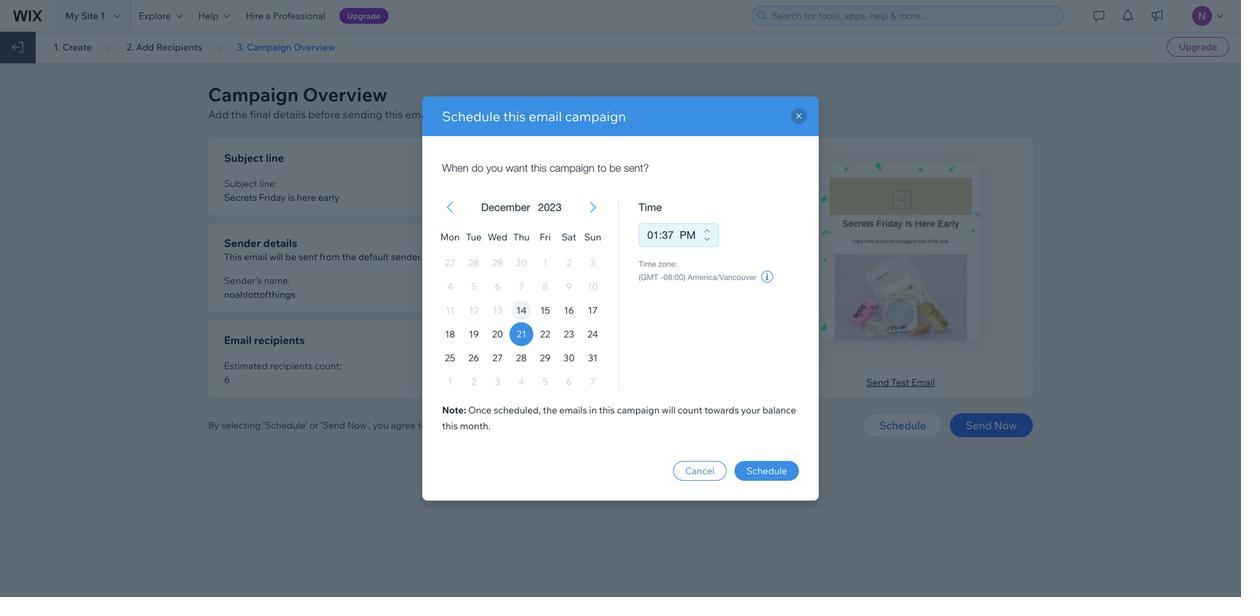 Task type: locate. For each thing, give the bounding box(es) containing it.
upgrade
[[347, 11, 381, 21], [1179, 41, 1218, 53]]

month.
[[460, 420, 491, 432]]

0 horizontal spatial or
[[309, 420, 319, 431]]

0 vertical spatial be
[[610, 162, 621, 174]]

0 vertical spatial or
[[459, 108, 470, 121]]

sending
[[343, 108, 383, 121]]

subject up secrets
[[224, 178, 258, 189]]

2 row from the top
[[438, 251, 605, 275]]

row containing mon
[[438, 219, 605, 251]]

(gmt -08:00) america/vancouver
[[639, 273, 757, 282]]

4 row from the top
[[438, 299, 605, 323]]

18
[[445, 329, 455, 340]]

sender details this email will be sent from the default sender.
[[224, 237, 423, 263]]

sun
[[584, 231, 601, 243]]

recipients up estimated recipients count: 6
[[254, 334, 305, 347]]

schedule button
[[864, 414, 942, 438], [735, 461, 799, 481]]

1 vertical spatial will
[[662, 405, 676, 416]]

the inside once scheduled, the emails in this campaign will count towards your balance this month.
[[543, 405, 557, 416]]

to inside reply-to email: noahlottofthings@gmail.com
[[516, 275, 525, 287]]

0 vertical spatial email
[[224, 334, 252, 347]]

the left final
[[231, 108, 247, 121]]

upgrade for the bottommost upgrade button
[[1179, 41, 1218, 53]]

mon tue wed thu
[[440, 231, 530, 243]]

this left it
[[503, 108, 526, 125]]

send
[[867, 377, 889, 388], [966, 419, 992, 432]]

time
[[639, 201, 662, 214], [639, 259, 656, 269]]

row up "14"
[[438, 275, 605, 299]]

send test email button
[[867, 377, 935, 389]]

email left out
[[529, 108, 562, 125]]

0 horizontal spatial email
[[224, 334, 252, 347]]

noahlottofthings@gmail.com
[[489, 289, 614, 300]]

schedule button down balance
[[735, 461, 799, 481]]

this
[[224, 251, 242, 263]]

explore
[[139, 10, 171, 21]]

overview up the sending
[[303, 83, 387, 106]]

1 vertical spatial upgrade
[[1179, 41, 1218, 53]]

send inside 'button'
[[867, 377, 889, 388]]

26
[[469, 352, 479, 364]]

1 vertical spatial schedule button
[[735, 461, 799, 481]]

my site 1
[[65, 10, 105, 21]]

send now button
[[950, 414, 1033, 438]]

2 time from the top
[[639, 259, 656, 269]]

to
[[538, 108, 548, 121], [598, 162, 607, 174], [516, 275, 525, 287], [418, 420, 427, 431]]

row down 'december'
[[438, 219, 605, 251]]

row
[[438, 219, 605, 251], [438, 251, 605, 275], [438, 275, 605, 299], [438, 299, 605, 323], [438, 323, 605, 346], [438, 346, 605, 370], [438, 370, 605, 394]]

schedule
[[442, 108, 500, 125], [880, 419, 926, 432], [747, 465, 787, 477]]

the left terms
[[429, 420, 443, 431]]

grid
[[422, 184, 621, 410]]

will inside sender details this email will be sent from the default sender.
[[269, 251, 283, 263]]

add
[[136, 41, 154, 53], [208, 108, 229, 121]]

now
[[995, 419, 1017, 432]]

this down "note:"
[[442, 420, 458, 432]]

be left the sent?
[[610, 162, 621, 174]]

row up the 21
[[438, 299, 605, 323]]

subject for subject line: secrets friday is here early
[[224, 178, 258, 189]]

1 vertical spatial send
[[966, 419, 992, 432]]

hire
[[246, 10, 264, 21]]

alert inside grid
[[477, 200, 566, 216]]

recipients inside estimated recipients count: 6
[[270, 360, 313, 372]]

None field
[[644, 224, 680, 247]]

upgrade button
[[339, 8, 389, 24], [1167, 37, 1230, 57]]

campaign
[[247, 41, 292, 53], [208, 83, 299, 106]]

this right the want
[[531, 162, 547, 174]]

25
[[445, 352, 455, 364]]

1 horizontal spatial upgrade button
[[1167, 37, 1230, 57]]

1 vertical spatial be
[[285, 251, 297, 263]]

1 vertical spatial subject
[[224, 178, 258, 189]]

subject line: secrets friday is here early
[[224, 178, 339, 203]]

row down 28
[[438, 370, 605, 394]]

email inside 'button'
[[912, 377, 935, 388]]

time down the sent?
[[639, 201, 662, 214]]

schedule button down the send test email 'button'
[[864, 414, 942, 438]]

1 row from the top
[[438, 219, 605, 251]]

0 horizontal spatial be
[[285, 251, 297, 263]]

send left now
[[966, 419, 992, 432]]

email inside campaign overview add the final details before sending this email now, or scheduling it to go out later.
[[405, 108, 432, 121]]

add right 2.
[[136, 41, 154, 53]]

0 horizontal spatial send
[[867, 377, 889, 388]]

row down the 21
[[438, 346, 605, 370]]

now',
[[347, 420, 371, 431]]

1 vertical spatial details
[[263, 237, 297, 250]]

08:00)
[[664, 273, 686, 282]]

row containing 14
[[438, 299, 605, 323]]

time for time
[[639, 201, 662, 214]]

1 vertical spatial recipients
[[270, 360, 313, 372]]

1 vertical spatial email
[[912, 377, 935, 388]]

estimated recipients count: 6
[[224, 360, 342, 386]]

noahlottofthings
[[224, 289, 296, 300]]

estimated
[[224, 360, 268, 372]]

when do you want this campaign to be sent?
[[442, 162, 649, 174]]

email down sender
[[244, 251, 267, 263]]

upgrade for left upgrade button
[[347, 11, 381, 21]]

0 horizontal spatial upgrade button
[[339, 8, 389, 24]]

be left the sent
[[285, 251, 297, 263]]

out
[[566, 108, 582, 121]]

1 time from the top
[[639, 201, 662, 214]]

1 horizontal spatial add
[[208, 108, 229, 121]]

1 horizontal spatial email
[[405, 108, 432, 121]]

row down thu
[[438, 251, 605, 275]]

0 vertical spatial will
[[269, 251, 283, 263]]

3 row from the top
[[438, 275, 605, 299]]

24
[[588, 329, 598, 340]]

towards
[[705, 405, 739, 416]]

to right it
[[538, 108, 548, 121]]

december
[[481, 201, 530, 214]]

help
[[198, 10, 219, 21]]

will left "count"
[[662, 405, 676, 416]]

sender.
[[391, 251, 423, 263]]

campaign up final
[[208, 83, 299, 106]]

schedule down balance
[[747, 465, 787, 477]]

1 vertical spatial time
[[639, 259, 656, 269]]

0 vertical spatial upgrade
[[347, 11, 381, 21]]

will
[[269, 251, 283, 263], [662, 405, 676, 416]]

you right do
[[487, 162, 503, 174]]

by selecting 'schedule' or 'send now', you agree to the terms of use
[[208, 420, 501, 431]]

1 vertical spatial you
[[373, 420, 389, 431]]

1. create link
[[54, 41, 92, 53]]

email
[[405, 108, 432, 121], [529, 108, 562, 125], [244, 251, 267, 263]]

row group
[[422, 251, 621, 410]]

details up name:
[[263, 237, 297, 250]]

0 horizontal spatial will
[[269, 251, 283, 263]]

schedule this email campaign
[[442, 108, 626, 125]]

5 row from the top
[[438, 323, 605, 346]]

campaign right "3."
[[247, 41, 292, 53]]

add left final
[[208, 108, 229, 121]]

early
[[318, 192, 339, 203]]

0 vertical spatial schedule
[[442, 108, 500, 125]]

1 horizontal spatial email
[[912, 377, 935, 388]]

pm
[[680, 229, 696, 241]]

campaign up the 2023 at left
[[550, 162, 595, 174]]

overview down the professional
[[294, 41, 335, 53]]

0 vertical spatial overview
[[294, 41, 335, 53]]

2 vertical spatial schedule
[[747, 465, 787, 477]]

overview inside campaign overview add the final details before sending this email now, or scheduling it to go out later.
[[303, 83, 387, 106]]

email up "estimated"
[[224, 334, 252, 347]]

1 horizontal spatial or
[[459, 108, 470, 121]]

0 horizontal spatial add
[[136, 41, 154, 53]]

time for time zone:
[[639, 259, 656, 269]]

subject left line
[[224, 151, 263, 165]]

-
[[661, 273, 664, 282]]

send inside button
[[966, 419, 992, 432]]

email left now,
[[405, 108, 432, 121]]

subject inside subject line: secrets friday is here early
[[224, 178, 258, 189]]

0 vertical spatial campaign
[[247, 41, 292, 53]]

1 vertical spatial overview
[[303, 83, 387, 106]]

1 vertical spatial campaign
[[208, 83, 299, 106]]

recipients for email
[[254, 334, 305, 347]]

0 vertical spatial upgrade button
[[339, 8, 389, 24]]

send left test
[[867, 377, 889, 388]]

will up name:
[[269, 251, 283, 263]]

1 horizontal spatial will
[[662, 405, 676, 416]]

grid containing december
[[422, 184, 621, 410]]

this right the sending
[[385, 108, 403, 121]]

1 horizontal spatial schedule
[[747, 465, 787, 477]]

details right final
[[273, 108, 306, 121]]

row containing 25
[[438, 346, 605, 370]]

0 vertical spatial send
[[867, 377, 889, 388]]

0 vertical spatial subject
[[224, 151, 263, 165]]

alert containing december
[[477, 200, 566, 216]]

2 vertical spatial campaign
[[617, 405, 660, 416]]

the left the "emails"
[[543, 405, 557, 416]]

you right the now',
[[373, 420, 389, 431]]

test
[[892, 377, 910, 388]]

recipients left count: in the bottom of the page
[[270, 360, 313, 372]]

6 row from the top
[[438, 346, 605, 370]]

2. add recipients
[[126, 41, 202, 53]]

manage button
[[678, 235, 737, 255]]

details inside sender details this email will be sent from the default sender.
[[263, 237, 297, 250]]

1 horizontal spatial send
[[966, 419, 992, 432]]

when
[[442, 162, 469, 174]]

0 horizontal spatial email
[[244, 251, 267, 263]]

0 vertical spatial time
[[639, 201, 662, 214]]

this inside campaign overview add the final details before sending this email now, or scheduling it to go out later.
[[385, 108, 403, 121]]

schedule down the send test email 'button'
[[880, 419, 926, 432]]

to left email:
[[516, 275, 525, 287]]

alert
[[477, 200, 566, 216]]

0 horizontal spatial upgrade
[[347, 11, 381, 21]]

27
[[493, 352, 503, 364]]

schedule up do
[[442, 108, 500, 125]]

campaign right go
[[565, 108, 626, 125]]

1 horizontal spatial upgrade
[[1179, 41, 1218, 53]]

this
[[385, 108, 403, 121], [503, 108, 526, 125], [531, 162, 547, 174], [599, 405, 615, 416], [442, 420, 458, 432]]

2 subject from the top
[[224, 178, 258, 189]]

time up (gmt on the top
[[639, 259, 656, 269]]

1 horizontal spatial schedule button
[[864, 414, 942, 438]]

0 vertical spatial recipients
[[254, 334, 305, 347]]

fri
[[540, 231, 551, 243]]

1 vertical spatial schedule
[[880, 419, 926, 432]]

or right now,
[[459, 108, 470, 121]]

the right from
[[342, 251, 356, 263]]

once
[[468, 405, 492, 416]]

row up 28
[[438, 323, 605, 346]]

email right test
[[912, 377, 935, 388]]

1 horizontal spatial you
[[487, 162, 503, 174]]

0 vertical spatial details
[[273, 108, 306, 121]]

campaign right in
[[617, 405, 660, 416]]

1 horizontal spatial be
[[610, 162, 621, 174]]

overview
[[294, 41, 335, 53], [303, 83, 387, 106]]

or left 'send
[[309, 420, 319, 431]]

email
[[224, 334, 252, 347], [912, 377, 935, 388]]

subject
[[224, 151, 263, 165], [224, 178, 258, 189]]

1 subject from the top
[[224, 151, 263, 165]]

0 vertical spatial add
[[136, 41, 154, 53]]

1 vertical spatial add
[[208, 108, 229, 121]]

send for send now
[[966, 419, 992, 432]]



Task type: describe. For each thing, give the bounding box(es) containing it.
2 horizontal spatial schedule
[[880, 419, 926, 432]]

emails
[[559, 405, 587, 416]]

sender's name: noahlottofthings
[[224, 275, 296, 300]]

by
[[208, 420, 219, 431]]

17
[[588, 305, 598, 316]]

sender's
[[224, 275, 262, 287]]

friday
[[259, 192, 286, 203]]

mon
[[440, 231, 460, 243]]

to right agree at bottom
[[418, 420, 427, 431]]

will inside once scheduled, the emails in this campaign will count towards your balance this month.
[[662, 405, 676, 416]]

'send
[[321, 420, 345, 431]]

email recipients
[[224, 334, 305, 347]]

once scheduled, the emails in this campaign will count towards your balance this month.
[[442, 405, 796, 432]]

scheduling
[[472, 108, 526, 121]]

to inside campaign overview add the final details before sending this email now, or scheduling it to go out later.
[[538, 108, 548, 121]]

site
[[81, 10, 98, 21]]

america/vancouver
[[688, 273, 757, 282]]

sent?
[[624, 162, 649, 174]]

secrets
[[224, 192, 257, 203]]

here
[[297, 192, 316, 203]]

add inside campaign overview add the final details before sending this email now, or scheduling it to go out later.
[[208, 108, 229, 121]]

thursday, december 21, 2023 cell
[[510, 323, 533, 346]]

my
[[65, 10, 79, 21]]

send now
[[966, 419, 1017, 432]]

29
[[540, 352, 551, 364]]

go
[[550, 108, 563, 121]]

terms of use link
[[445, 420, 501, 432]]

0 vertical spatial campaign
[[565, 108, 626, 125]]

6
[[224, 374, 230, 386]]

recipients
[[156, 41, 202, 53]]

manage
[[690, 239, 725, 251]]

sent
[[299, 251, 318, 263]]

campaign inside campaign overview add the final details before sending this email now, or scheduling it to go out later.
[[208, 83, 299, 106]]

0 vertical spatial schedule button
[[864, 414, 942, 438]]

professional
[[273, 10, 326, 21]]

2. add recipients link
[[126, 41, 202, 53]]

recipients for estimated
[[270, 360, 313, 372]]

hire a professional link
[[238, 0, 334, 32]]

0 vertical spatial you
[[487, 162, 503, 174]]

reply-to email: noahlottofthings@gmail.com
[[489, 275, 614, 300]]

campaign overview add the final details before sending this email now, or scheduling it to go out later.
[[208, 83, 609, 121]]

the inside sender details this email will be sent from the default sender.
[[342, 251, 356, 263]]

tue
[[466, 231, 482, 243]]

details inside campaign overview add the final details before sending this email now, or scheduling it to go out later.
[[273, 108, 306, 121]]

22
[[540, 329, 550, 340]]

a
[[266, 10, 271, 21]]

the inside campaign overview add the final details before sending this email now, or scheduling it to go out later.
[[231, 108, 247, 121]]

16
[[564, 305, 574, 316]]

sender
[[224, 237, 261, 250]]

wed
[[488, 231, 508, 243]]

now,
[[434, 108, 457, 121]]

create
[[63, 41, 92, 53]]

3. campaign overview link
[[237, 41, 335, 53]]

from
[[320, 251, 340, 263]]

1 vertical spatial upgrade button
[[1167, 37, 1230, 57]]

3.
[[237, 41, 245, 53]]

(gmt
[[639, 273, 658, 282]]

or inside campaign overview add the final details before sending this email now, or scheduling it to go out later.
[[459, 108, 470, 121]]

7 row from the top
[[438, 370, 605, 394]]

want
[[506, 162, 528, 174]]

sat
[[562, 231, 577, 243]]

note:
[[442, 405, 466, 416]]

in
[[589, 405, 597, 416]]

send test email
[[867, 377, 935, 388]]

subject for subject line
[[224, 151, 263, 165]]

send for send test email
[[867, 377, 889, 388]]

Search for tools, apps, help & more... field
[[768, 7, 1060, 25]]

3. campaign overview
[[237, 41, 335, 53]]

20
[[492, 329, 503, 340]]

agree
[[391, 420, 416, 431]]

is
[[288, 192, 295, 203]]

0 horizontal spatial you
[[373, 420, 389, 431]]

0 horizontal spatial schedule button
[[735, 461, 799, 481]]

2.
[[126, 41, 134, 53]]

'schedule'
[[263, 420, 307, 431]]

0 horizontal spatial schedule
[[442, 108, 500, 125]]

time zone:
[[639, 259, 678, 269]]

cancel button
[[673, 461, 727, 481]]

before
[[308, 108, 341, 121]]

terms
[[445, 420, 472, 431]]

14
[[516, 305, 527, 316]]

final
[[250, 108, 271, 121]]

to left the sent?
[[598, 162, 607, 174]]

your
[[741, 405, 761, 416]]

this right in
[[599, 405, 615, 416]]

line
[[266, 151, 284, 165]]

21
[[517, 329, 526, 340]]

1 vertical spatial campaign
[[550, 162, 595, 174]]

reply-
[[489, 275, 516, 287]]

be inside sender details this email will be sent from the default sender.
[[285, 251, 297, 263]]

2 horizontal spatial email
[[529, 108, 562, 125]]

28
[[516, 352, 527, 364]]

do
[[472, 162, 484, 174]]

campaign inside once scheduled, the emails in this campaign will count towards your balance this month.
[[617, 405, 660, 416]]

1 vertical spatial or
[[309, 420, 319, 431]]

email inside sender details this email will be sent from the default sender.
[[244, 251, 267, 263]]

balance
[[763, 405, 796, 416]]

count:
[[315, 360, 342, 372]]

cancel
[[685, 465, 715, 477]]

row containing 18
[[438, 323, 605, 346]]

count
[[678, 405, 703, 416]]

row group containing 14
[[422, 251, 621, 410]]

scheduled,
[[494, 405, 541, 416]]

thu
[[513, 231, 530, 243]]

19
[[469, 329, 479, 340]]

help button
[[190, 0, 238, 32]]

of
[[474, 420, 482, 431]]

name:
[[264, 275, 290, 287]]

1.
[[54, 41, 61, 53]]

30
[[564, 352, 575, 364]]

selecting
[[221, 420, 261, 431]]



Task type: vqa. For each thing, say whether or not it's contained in the screenshot.
first the Your from the bottom
no



